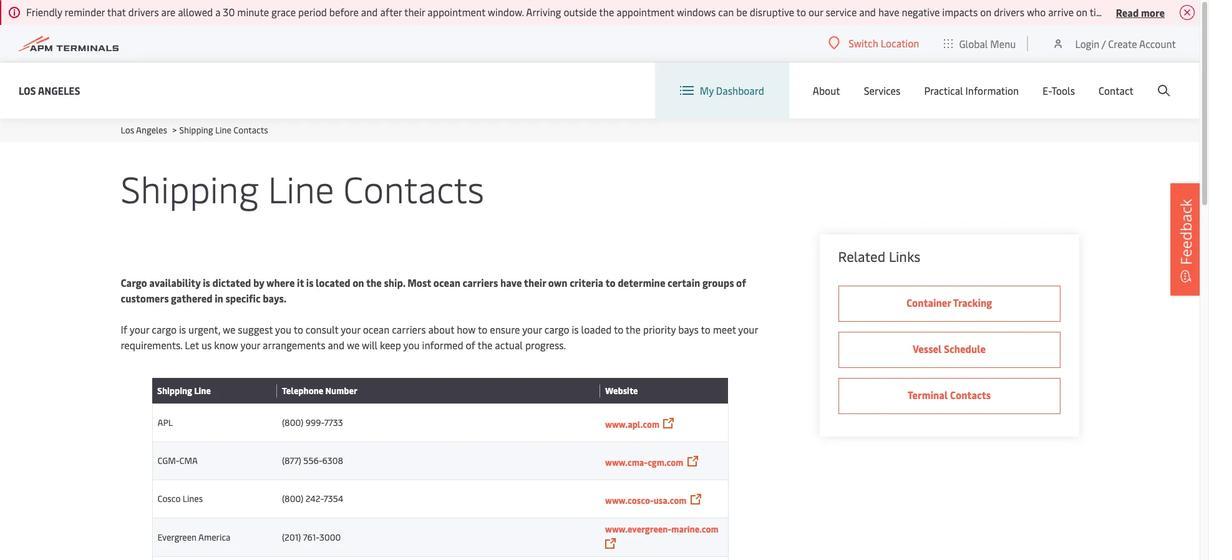 Task type: locate. For each thing, give the bounding box(es) containing it.
we up know
[[223, 323, 235, 336]]

on left time.
[[1076, 5, 1088, 19]]

shipping down los angeles > shipping line contacts
[[121, 163, 259, 213]]

1 vertical spatial you
[[403, 338, 420, 352]]

container
[[906, 296, 951, 309]]

0 horizontal spatial we
[[223, 323, 235, 336]]

1 vertical spatial have
[[500, 276, 522, 289]]

global
[[959, 36, 988, 50]]

shipping up apl
[[157, 385, 192, 397]]

0 vertical spatial los angeles link
[[19, 83, 80, 98]]

1 horizontal spatial los
[[121, 124, 134, 136]]

is right it
[[306, 276, 314, 289]]

0 horizontal spatial and
[[328, 338, 344, 352]]

2 horizontal spatial on
[[1076, 5, 1088, 19]]

container tracking
[[906, 296, 992, 309]]

0 horizontal spatial cargo
[[152, 323, 177, 336]]

by
[[253, 276, 264, 289]]

to
[[797, 5, 806, 19], [605, 276, 616, 289], [294, 323, 303, 336], [478, 323, 487, 336], [614, 323, 623, 336], [701, 323, 711, 336]]

number
[[325, 385, 357, 397]]

login
[[1075, 36, 1100, 50]]

terminal contacts link
[[838, 378, 1060, 414]]

shipping right >
[[179, 124, 213, 136]]

friendly
[[26, 5, 62, 19]]

2 vertical spatial contacts
[[950, 388, 991, 402]]

cargo up requirements.
[[152, 323, 177, 336]]

e-
[[1043, 84, 1052, 97]]

www.cosco-usa.com
[[605, 494, 687, 506]]

0 horizontal spatial their
[[404, 5, 425, 19]]

angeles
[[38, 83, 80, 97], [136, 124, 167, 136]]

0 vertical spatial los
[[19, 83, 36, 97]]

(800) for (800) 999-7733
[[282, 417, 303, 429]]

evergreen
[[158, 531, 197, 543]]

1 horizontal spatial angeles
[[136, 124, 167, 136]]

1 horizontal spatial their
[[524, 276, 546, 289]]

1 vertical spatial ocean
[[363, 323, 390, 336]]

of inside the 'cargo availability is dictated by where it is located on the ship. most ocean carriers have their own criteria to determine certain groups of customers gathered in specific bays.'
[[736, 276, 746, 289]]

2 horizontal spatial contacts
[[950, 388, 991, 402]]

0 vertical spatial their
[[404, 5, 425, 19]]

1 that from the left
[[107, 5, 126, 19]]

related
[[838, 247, 886, 266]]

cargo up progress.
[[545, 323, 569, 336]]

0 horizontal spatial ocean
[[363, 323, 390, 336]]

1 vertical spatial shipping
[[121, 163, 259, 213]]

1 horizontal spatial appointment
[[617, 5, 674, 19]]

have left own
[[500, 276, 522, 289]]

we
[[223, 323, 235, 336], [347, 338, 360, 352]]

progress.
[[525, 338, 566, 352]]

service
[[826, 5, 857, 19]]

be
[[736, 5, 747, 19]]

0 horizontal spatial have
[[500, 276, 522, 289]]

1 horizontal spatial arrive
[[1169, 5, 1195, 19]]

1 horizontal spatial of
[[736, 276, 746, 289]]

drivers
[[128, 5, 159, 19], [994, 5, 1025, 19]]

is
[[203, 276, 210, 289], [306, 276, 314, 289], [179, 323, 186, 336], [572, 323, 579, 336]]

the left priority
[[626, 323, 641, 336]]

cargo availability is dictated by where it is located on the ship. most ocean carriers have their own criteria to determine certain groups of customers gathered in specific bays.
[[121, 276, 746, 305]]

0 horizontal spatial appointment
[[428, 5, 485, 19]]

disruptive
[[750, 5, 794, 19]]

www.cma-
[[605, 456, 648, 468]]

criteria
[[570, 276, 603, 289]]

if
[[121, 323, 127, 336]]

their right after
[[404, 5, 425, 19]]

0 vertical spatial you
[[275, 323, 291, 336]]

arrive
[[1048, 5, 1074, 19], [1169, 5, 1195, 19]]

switch location button
[[829, 36, 919, 50]]

0 horizontal spatial of
[[466, 338, 475, 352]]

their left own
[[524, 276, 546, 289]]

on right located
[[353, 276, 364, 289]]

0 vertical spatial carriers
[[463, 276, 498, 289]]

arrive left the out
[[1169, 5, 1195, 19]]

ocean inside the 'cargo availability is dictated by where it is located on the ship. most ocean carriers have their own criteria to determine certain groups of customers gathered in specific bays.'
[[433, 276, 460, 289]]

1 arrive from the left
[[1048, 5, 1074, 19]]

0 horizontal spatial arrive
[[1048, 5, 1074, 19]]

practical information button
[[924, 62, 1019, 119]]

of down how
[[466, 338, 475, 352]]

after
[[380, 5, 402, 19]]

1 vertical spatial of
[[466, 338, 475, 352]]

to right loaded on the bottom
[[614, 323, 623, 336]]

1 (800) from the top
[[282, 417, 303, 429]]

los for los angeles
[[19, 83, 36, 97]]

usa.com
[[654, 494, 687, 506]]

you up arrangements
[[275, 323, 291, 336]]

1 vertical spatial line
[[268, 163, 334, 213]]

you right keep
[[403, 338, 420, 352]]

my dashboard button
[[680, 62, 764, 119]]

and left after
[[361, 5, 378, 19]]

0 vertical spatial we
[[223, 323, 235, 336]]

login / create account
[[1075, 36, 1176, 50]]

0 vertical spatial ocean
[[433, 276, 460, 289]]

los
[[19, 83, 36, 97], [121, 124, 134, 136]]

have up switch location
[[878, 5, 899, 19]]

0 horizontal spatial you
[[275, 323, 291, 336]]

marine.com
[[671, 523, 719, 535]]

period
[[298, 5, 327, 19]]

7733
[[324, 417, 343, 429]]

los inside los angeles link
[[19, 83, 36, 97]]

2 drivers from the left
[[994, 5, 1025, 19]]

0 horizontal spatial line
[[194, 385, 211, 397]]

carriers up keep
[[392, 323, 426, 336]]

where
[[266, 276, 295, 289]]

0 horizontal spatial los angeles link
[[19, 83, 80, 98]]

1 horizontal spatial that
[[1148, 5, 1167, 19]]

menu
[[990, 36, 1016, 50]]

1 horizontal spatial ocean
[[433, 276, 460, 289]]

bays.
[[263, 291, 287, 305]]

0 horizontal spatial angeles
[[38, 83, 80, 97]]

consult
[[306, 323, 339, 336]]

1 vertical spatial carriers
[[392, 323, 426, 336]]

0 horizontal spatial los
[[19, 83, 36, 97]]

e-tools button
[[1043, 62, 1075, 119]]

shipping
[[179, 124, 213, 136], [121, 163, 259, 213], [157, 385, 192, 397]]

my
[[700, 84, 714, 97]]

1 horizontal spatial cargo
[[545, 323, 569, 336]]

contact button
[[1099, 62, 1134, 119]]

before
[[329, 5, 359, 19]]

angeles for los angeles
[[38, 83, 80, 97]]

2 horizontal spatial line
[[268, 163, 334, 213]]

6308
[[322, 455, 343, 467]]

we left the will
[[347, 338, 360, 352]]

minute
[[237, 5, 269, 19]]

drivers left are
[[128, 5, 159, 19]]

appointment left window.
[[428, 5, 485, 19]]

appointment
[[428, 5, 485, 19], [617, 5, 674, 19]]

1 vertical spatial los
[[121, 124, 134, 136]]

the right outside
[[599, 5, 614, 19]]

1 drivers from the left
[[128, 5, 159, 19]]

us
[[202, 338, 212, 352]]

america
[[198, 531, 231, 543]]

(877)
[[282, 455, 301, 467]]

drivers left the who
[[994, 5, 1025, 19]]

los angeles link
[[19, 83, 80, 98], [121, 124, 167, 136]]

the
[[599, 5, 614, 19], [366, 276, 382, 289], [626, 323, 641, 336], [478, 338, 493, 352]]

0 vertical spatial of
[[736, 276, 746, 289]]

1 vertical spatial contacts
[[343, 163, 484, 213]]

0 horizontal spatial that
[[107, 5, 126, 19]]

switch location
[[849, 36, 919, 50]]

2 cargo from the left
[[545, 323, 569, 336]]

is up let
[[179, 323, 186, 336]]

2 horizontal spatial and
[[859, 5, 876, 19]]

line
[[215, 124, 231, 136], [268, 163, 334, 213], [194, 385, 211, 397]]

1 horizontal spatial have
[[878, 5, 899, 19]]

0 vertical spatial angeles
[[38, 83, 80, 97]]

contact
[[1099, 84, 1134, 97]]

that right the drivers
[[1148, 5, 1167, 19]]

and down consult on the bottom of the page
[[328, 338, 344, 352]]

carriers up how
[[463, 276, 498, 289]]

your down suggest
[[240, 338, 260, 352]]

to right bays
[[701, 323, 711, 336]]

to right criteria
[[605, 276, 616, 289]]

window.
[[488, 5, 524, 19]]

urgent,
[[188, 323, 220, 336]]

requirements.
[[121, 338, 182, 352]]

your up progress.
[[522, 323, 542, 336]]

arrive right the who
[[1048, 5, 1074, 19]]

0 horizontal spatial drivers
[[128, 5, 159, 19]]

2 (800) from the top
[[282, 493, 303, 505]]

impacts
[[942, 5, 978, 19]]

line for shipping line contacts
[[268, 163, 334, 213]]

your right consult on the bottom of the page
[[341, 323, 361, 336]]

(800) left 999-
[[282, 417, 303, 429]]

the left ship.
[[366, 276, 382, 289]]

shipping line contacts
[[121, 163, 484, 213]]

www.cma-cgm.com link
[[605, 456, 683, 468]]

services button
[[864, 62, 901, 119]]

www.cosco-
[[605, 494, 654, 506]]

on inside the 'cargo availability is dictated by where it is located on the ship. most ocean carriers have their own criteria to determine certain groups of customers gathered in specific bays.'
[[353, 276, 364, 289]]

login / create account link
[[1052, 25, 1176, 62]]

that right reminder
[[107, 5, 126, 19]]

ocean up the will
[[363, 323, 390, 336]]

more
[[1141, 5, 1165, 19]]

on right the impacts
[[980, 5, 992, 19]]

ocean inside if your cargo is urgent, we suggest you to consult your ocean carriers about how to ensure your cargo is loaded to the priority bays to meet your requirements. let us know your arrangements and we will keep you informed of the actual progress.
[[363, 323, 390, 336]]

1 horizontal spatial drivers
[[994, 5, 1025, 19]]

to left our
[[797, 5, 806, 19]]

0 horizontal spatial carriers
[[392, 323, 426, 336]]

drivers
[[1115, 5, 1146, 19]]

vessel schedule link
[[838, 332, 1060, 368]]

0 vertical spatial line
[[215, 124, 231, 136]]

1 vertical spatial their
[[524, 276, 546, 289]]

1 horizontal spatial we
[[347, 338, 360, 352]]

1 vertical spatial los angeles link
[[121, 124, 167, 136]]

www.evergreen-marine.com
[[605, 523, 719, 535]]

0 vertical spatial (800)
[[282, 417, 303, 429]]

cosco lines
[[158, 493, 203, 505]]

2 vertical spatial shipping
[[157, 385, 192, 397]]

1 horizontal spatial carriers
[[463, 276, 498, 289]]

of right groups at the right of page
[[736, 276, 746, 289]]

0 vertical spatial contacts
[[234, 124, 268, 136]]

(800) left 242-
[[282, 493, 303, 505]]

and right "service"
[[859, 5, 876, 19]]

is up gathered
[[203, 276, 210, 289]]

tracking
[[953, 296, 992, 309]]

appointment left windows at the top of page
[[617, 5, 674, 19]]

shipping for shipping line
[[157, 385, 192, 397]]

ocean right 'most'
[[433, 276, 460, 289]]

www.evergreen-marine.com link
[[605, 523, 719, 535]]

2 arrive from the left
[[1169, 5, 1195, 19]]

1 vertical spatial angeles
[[136, 124, 167, 136]]

(800)
[[282, 417, 303, 429], [282, 493, 303, 505]]

0 vertical spatial have
[[878, 5, 899, 19]]

2 vertical spatial line
[[194, 385, 211, 397]]

read more button
[[1116, 4, 1165, 20]]

0 horizontal spatial on
[[353, 276, 364, 289]]

1 vertical spatial (800)
[[282, 493, 303, 505]]



Task type: vqa. For each thing, say whether or not it's contained in the screenshot.


Task type: describe. For each thing, give the bounding box(es) containing it.
about
[[813, 84, 840, 97]]

line for shipping line
[[194, 385, 211, 397]]

availability
[[149, 276, 201, 289]]

apl
[[158, 417, 173, 429]]

to right how
[[478, 323, 487, 336]]

(201) 761-3000
[[282, 531, 341, 543]]

the left actual
[[478, 338, 493, 352]]

read
[[1116, 5, 1139, 19]]

close alert image
[[1180, 5, 1195, 20]]

is left loaded on the bottom
[[572, 323, 579, 336]]

cargo
[[121, 276, 147, 289]]

gathered
[[171, 291, 213, 305]]

1 appointment from the left
[[428, 5, 485, 19]]

meet
[[713, 323, 736, 336]]

(877) 556-6308
[[282, 455, 343, 467]]

www.cma-cgm.com
[[605, 456, 683, 468]]

have inside the 'cargo availability is dictated by where it is located on the ship. most ocean carriers have their own criteria to determine certain groups of customers gathered in specific bays.'
[[500, 276, 522, 289]]

of inside if your cargo is urgent, we suggest you to consult your ocean carriers about how to ensure your cargo is loaded to the priority bays to meet your requirements. let us know your arrangements and we will keep you informed of the actual progress.
[[466, 338, 475, 352]]

to inside the 'cargo availability is dictated by where it is located on the ship. most ocean carriers have their own criteria to determine certain groups of customers gathered in specific bays.'
[[605, 276, 616, 289]]

and inside if your cargo is urgent, we suggest you to consult your ocean carriers about how to ensure your cargo is loaded to the priority bays to meet your requirements. let us know your arrangements and we will keep you informed of the actual progress.
[[328, 338, 344, 352]]

1 horizontal spatial and
[[361, 5, 378, 19]]

location
[[881, 36, 919, 50]]

1 horizontal spatial contacts
[[343, 163, 484, 213]]

information
[[966, 84, 1019, 97]]

links
[[889, 247, 921, 266]]

know
[[214, 338, 238, 352]]

shipping line
[[157, 385, 211, 397]]

website
[[605, 385, 638, 397]]

556-
[[303, 455, 322, 467]]

www.cosco-usa.com link
[[605, 494, 687, 506]]

the inside the 'cargo availability is dictated by where it is located on the ship. most ocean carriers have their own criteria to determine certain groups of customers gathered in specific bays.'
[[366, 276, 382, 289]]

0 horizontal spatial contacts
[[234, 124, 268, 136]]

their inside the 'cargo availability is dictated by where it is located on the ship. most ocean carriers have their own criteria to determine certain groups of customers gathered in specific bays.'
[[524, 276, 546, 289]]

about
[[428, 323, 454, 336]]

carriers inside the 'cargo availability is dictated by where it is located on the ship. most ocean carriers have their own criteria to determine certain groups of customers gathered in specific bays.'
[[463, 276, 498, 289]]

(800) for (800) 242-7354
[[282, 493, 303, 505]]

242-
[[306, 493, 324, 505]]

carriers inside if your cargo is urgent, we suggest you to consult your ocean carriers about how to ensure your cargo is loaded to the priority bays to meet your requirements. let us know your arrangements and we will keep you informed of the actual progress.
[[392, 323, 426, 336]]

priority
[[643, 323, 676, 336]]

practical
[[924, 84, 963, 97]]

dictated
[[212, 276, 251, 289]]

cgm.com
[[648, 456, 683, 468]]

my dashboard
[[700, 84, 764, 97]]

actual
[[495, 338, 523, 352]]

about button
[[813, 62, 840, 119]]

>
[[172, 124, 177, 136]]

global menu
[[959, 36, 1016, 50]]

time.
[[1090, 5, 1112, 19]]

1 horizontal spatial line
[[215, 124, 231, 136]]

our
[[809, 5, 823, 19]]

los for los angeles > shipping line contacts
[[121, 124, 134, 136]]

www.apl.com link
[[605, 418, 660, 430]]

global menu button
[[932, 25, 1028, 62]]

friendly reminder that drivers are allowed a 30 minute grace period before and after their appointment window. arriving outside the appointment windows can be disruptive to our service and have negative impacts on drivers who arrive on time. drivers that arrive out
[[26, 5, 1209, 19]]

read more
[[1116, 5, 1165, 19]]

3000
[[319, 531, 341, 543]]

cma
[[179, 455, 198, 467]]

999-
[[306, 417, 324, 429]]

related links
[[838, 247, 921, 266]]

30
[[223, 5, 235, 19]]

schedule
[[944, 342, 986, 356]]

terminal contacts
[[908, 388, 991, 402]]

keep
[[380, 338, 401, 352]]

if your cargo is urgent, we suggest you to consult your ocean carriers about how to ensure your cargo is loaded to the priority bays to meet your requirements. let us know your arrangements and we will keep you informed of the actual progress.
[[121, 323, 758, 352]]

container tracking link
[[838, 286, 1060, 322]]

shipping for shipping line contacts
[[121, 163, 259, 213]]

1 horizontal spatial you
[[403, 338, 420, 352]]

(800) 999-7733
[[282, 417, 343, 429]]

services
[[864, 84, 901, 97]]

windows
[[677, 5, 716, 19]]

own
[[548, 276, 567, 289]]

account
[[1139, 36, 1176, 50]]

ensure
[[490, 323, 520, 336]]

will
[[362, 338, 378, 352]]

1 horizontal spatial los angeles link
[[121, 124, 167, 136]]

telephone number
[[282, 385, 357, 397]]

0 vertical spatial shipping
[[179, 124, 213, 136]]

(201)
[[282, 531, 301, 543]]

customers
[[121, 291, 169, 305]]

out
[[1197, 5, 1209, 19]]

vessel schedule
[[913, 342, 986, 356]]

to up arrangements
[[294, 323, 303, 336]]

761-
[[303, 531, 319, 543]]

practical information
[[924, 84, 1019, 97]]

create
[[1108, 36, 1137, 50]]

www.apl.com
[[605, 418, 660, 430]]

2 that from the left
[[1148, 5, 1167, 19]]

it
[[297, 276, 304, 289]]

negative
[[902, 5, 940, 19]]

angeles for los angeles > shipping line contacts
[[136, 124, 167, 136]]

evergreen america
[[158, 531, 231, 543]]

are
[[161, 5, 175, 19]]

reminder
[[65, 5, 105, 19]]

located
[[316, 276, 350, 289]]

your right if
[[130, 323, 149, 336]]

1 cargo from the left
[[152, 323, 177, 336]]

certain
[[668, 276, 700, 289]]

1 horizontal spatial on
[[980, 5, 992, 19]]

arriving
[[526, 5, 561, 19]]

2 appointment from the left
[[617, 5, 674, 19]]

allowed
[[178, 5, 213, 19]]

/
[[1102, 36, 1106, 50]]

1 vertical spatial we
[[347, 338, 360, 352]]

feedback
[[1175, 199, 1196, 265]]

how
[[457, 323, 476, 336]]

your right the meet
[[738, 323, 758, 336]]



